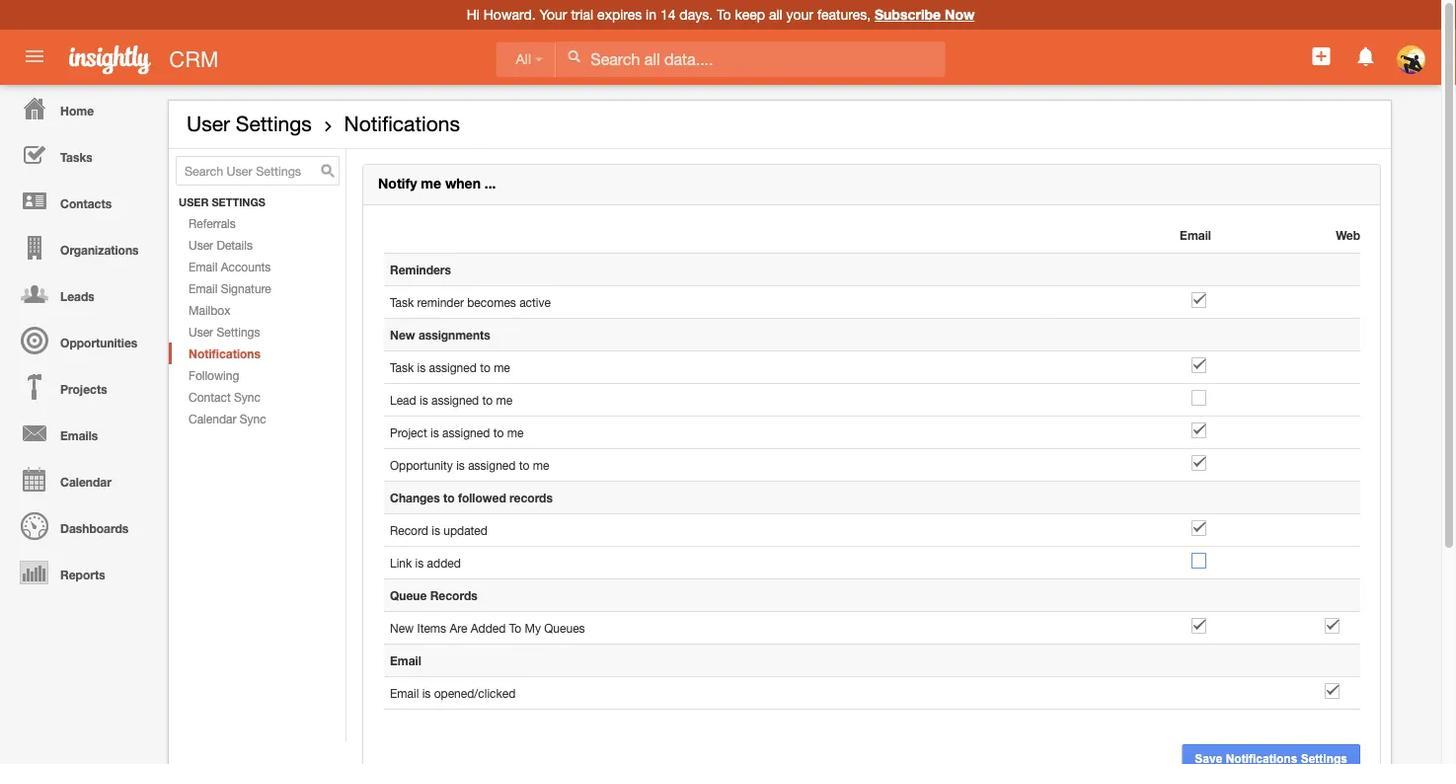 Task type: locate. For each thing, give the bounding box(es) containing it.
is for email
[[422, 686, 431, 700]]

0 horizontal spatial calendar
[[60, 475, 111, 489]]

opportunity is assigned to me
[[390, 458, 549, 472]]

0 vertical spatial to
[[717, 6, 731, 23]]

navigation
[[0, 85, 158, 595]]

is right link
[[415, 556, 424, 570]]

added
[[427, 556, 461, 570]]

projects
[[60, 382, 107, 396]]

new left assignments
[[390, 328, 415, 342]]

1 vertical spatial calendar
[[60, 475, 111, 489]]

link is added
[[390, 556, 461, 570]]

1 vertical spatial new
[[390, 621, 414, 635]]

to for project is assigned to me
[[493, 426, 504, 439]]

is right record
[[432, 523, 440, 537]]

tasks
[[60, 150, 93, 164]]

calendar down contact
[[189, 412, 236, 426]]

me up records
[[533, 458, 549, 472]]

becomes
[[467, 295, 516, 309]]

record
[[390, 523, 428, 537]]

assigned up opportunity is assigned to me
[[442, 426, 490, 439]]

is down project is assigned to me
[[456, 458, 465, 472]]

expires
[[598, 6, 642, 23]]

features,
[[817, 6, 871, 23]]

lead is assigned to me
[[390, 393, 513, 407]]

sync down "following" link
[[234, 390, 261, 404]]

2 new from the top
[[390, 621, 414, 635]]

me for project is assigned to me
[[507, 426, 524, 439]]

1 vertical spatial settings
[[217, 325, 260, 339]]

Search all data.... text field
[[556, 41, 945, 77]]

user settings link
[[187, 112, 312, 136], [169, 321, 346, 343]]

me for task is assigned to me
[[494, 360, 510, 374]]

email
[[1180, 228, 1211, 242], [189, 260, 218, 274], [189, 281, 218, 295], [390, 654, 421, 668], [390, 686, 419, 700]]

link
[[390, 556, 412, 570]]

organizations link
[[5, 224, 158, 271]]

me up lead is assigned to me
[[494, 360, 510, 374]]

notifications
[[344, 112, 460, 136], [189, 347, 261, 360]]

me up opportunity is assigned to me
[[507, 426, 524, 439]]

0 vertical spatial user
[[187, 112, 230, 136]]

1 task from the top
[[390, 295, 414, 309]]

to
[[480, 360, 491, 374], [482, 393, 493, 407], [493, 426, 504, 439], [519, 458, 530, 472], [443, 491, 455, 505]]

notifications inside user settings referrals user details email accounts email signature mailbox user settings notifications following contact sync calendar sync
[[189, 347, 261, 360]]

0 vertical spatial calendar
[[189, 412, 236, 426]]

added
[[471, 621, 506, 635]]

to down assignments
[[480, 360, 491, 374]]

task down the reminders
[[390, 295, 414, 309]]

is for record
[[432, 523, 440, 537]]

email accounts link
[[169, 256, 346, 278]]

in
[[646, 6, 657, 23]]

following
[[189, 368, 239, 382]]

assigned up followed
[[468, 458, 516, 472]]

0 vertical spatial notifications
[[344, 112, 460, 136]]

queue
[[390, 589, 427, 602]]

settings
[[212, 196, 266, 209]]

0 vertical spatial settings
[[236, 112, 312, 136]]

notifications image
[[1354, 44, 1378, 68]]

task
[[390, 295, 414, 309], [390, 360, 414, 374]]

howard.
[[484, 6, 536, 23]]

emails
[[60, 429, 98, 442]]

None checkbox
[[1192, 358, 1206, 373], [1192, 423, 1206, 438], [1192, 553, 1206, 569], [1192, 358, 1206, 373], [1192, 423, 1206, 438], [1192, 553, 1206, 569]]

notify me when ...
[[378, 175, 496, 192]]

user down mailbox at the left of page
[[189, 325, 213, 339]]

settings
[[236, 112, 312, 136], [217, 325, 260, 339]]

project
[[390, 426, 427, 439]]

calendar up dashboards link
[[60, 475, 111, 489]]

1 vertical spatial user
[[189, 238, 213, 252]]

white image
[[567, 49, 581, 63]]

mailbox link
[[169, 299, 346, 321]]

all
[[516, 52, 531, 67]]

me up project is assigned to me
[[496, 393, 513, 407]]

opportunities link
[[5, 317, 158, 363]]

to left followed
[[443, 491, 455, 505]]

is for link
[[415, 556, 424, 570]]

subscribe
[[875, 6, 941, 23]]

is
[[417, 360, 426, 374], [420, 393, 428, 407], [431, 426, 439, 439], [456, 458, 465, 472], [432, 523, 440, 537], [415, 556, 424, 570], [422, 686, 431, 700]]

referrals link
[[169, 212, 346, 234]]

1 horizontal spatial notifications
[[344, 112, 460, 136]]

new left items
[[390, 621, 414, 635]]

1 horizontal spatial calendar
[[189, 412, 236, 426]]

0 horizontal spatial notifications
[[189, 347, 261, 360]]

...
[[485, 175, 496, 192]]

task reminder becomes active
[[390, 295, 551, 309]]

me
[[421, 175, 441, 192], [494, 360, 510, 374], [496, 393, 513, 407], [507, 426, 524, 439], [533, 458, 549, 472]]

settings down mailbox link
[[217, 325, 260, 339]]

assigned up lead is assigned to me
[[429, 360, 477, 374]]

task up lead
[[390, 360, 414, 374]]

opportunities
[[60, 336, 138, 350]]

to up project is assigned to me
[[482, 393, 493, 407]]

notifications link up notify
[[344, 112, 460, 136]]

0 vertical spatial new
[[390, 328, 415, 342]]

notifications up 'following'
[[189, 347, 261, 360]]

calendar inside navigation
[[60, 475, 111, 489]]

1 vertical spatial to
[[509, 621, 521, 635]]

calendar link
[[5, 456, 158, 503]]

user down the crm on the left top of page
[[187, 112, 230, 136]]

user settings link up search user settings text field
[[187, 112, 312, 136]]

to for task is assigned to me
[[480, 360, 491, 374]]

settings up search user settings text field
[[236, 112, 312, 136]]

changes to followed records
[[390, 491, 553, 505]]

items
[[417, 621, 446, 635]]

0 vertical spatial notifications link
[[344, 112, 460, 136]]

home
[[60, 104, 94, 118]]

accounts
[[221, 260, 271, 274]]

are
[[450, 621, 467, 635]]

to left the keep on the right top
[[717, 6, 731, 23]]

1 vertical spatial task
[[390, 360, 414, 374]]

notifications up notify
[[344, 112, 460, 136]]

leads
[[60, 289, 95, 303]]

sync down contact sync link
[[240, 412, 266, 426]]

to up records
[[519, 458, 530, 472]]

is left opened/clicked on the left bottom of the page
[[422, 686, 431, 700]]

user settings link down email signature link
[[169, 321, 346, 343]]

assigned for opportunity
[[468, 458, 516, 472]]

calendar inside user settings referrals user details email accounts email signature mailbox user settings notifications following contact sync calendar sync
[[189, 412, 236, 426]]

project is assigned to me
[[390, 426, 524, 439]]

email signature link
[[169, 278, 346, 299]]

me left when
[[421, 175, 441, 192]]

1 new from the top
[[390, 328, 415, 342]]

to left my on the bottom
[[509, 621, 521, 635]]

web
[[1336, 228, 1361, 242]]

your
[[786, 6, 814, 23]]

is for task
[[417, 360, 426, 374]]

assigned up project is assigned to me
[[432, 393, 479, 407]]

0 vertical spatial task
[[390, 295, 414, 309]]

is right lead
[[420, 393, 428, 407]]

my
[[525, 621, 541, 635]]

is down new assignments
[[417, 360, 426, 374]]

is right project
[[431, 426, 439, 439]]

user
[[179, 196, 209, 209]]

sync
[[234, 390, 261, 404], [240, 412, 266, 426]]

notify
[[378, 175, 417, 192]]

active
[[520, 295, 551, 309]]

notifications link up contact sync link
[[169, 343, 346, 364]]

to up opportunity is assigned to me
[[493, 426, 504, 439]]

calendar
[[189, 412, 236, 426], [60, 475, 111, 489]]

user
[[187, 112, 230, 136], [189, 238, 213, 252], [189, 325, 213, 339]]

14
[[660, 6, 676, 23]]

2 task from the top
[[390, 360, 414, 374]]

opportunity
[[390, 458, 453, 472]]

assigned
[[429, 360, 477, 374], [432, 393, 479, 407], [442, 426, 490, 439], [468, 458, 516, 472]]

2 vertical spatial user
[[189, 325, 213, 339]]

user down 'referrals'
[[189, 238, 213, 252]]

navigation containing home
[[0, 85, 158, 595]]

None checkbox
[[1192, 292, 1206, 308], [1192, 390, 1206, 406], [1192, 455, 1206, 471], [1192, 520, 1206, 536], [1192, 618, 1206, 634], [1325, 618, 1340, 634], [1325, 683, 1340, 699], [1192, 292, 1206, 308], [1192, 390, 1206, 406], [1192, 455, 1206, 471], [1192, 520, 1206, 536], [1192, 618, 1206, 634], [1325, 618, 1340, 634], [1325, 683, 1340, 699]]

projects link
[[5, 363, 158, 410]]

to
[[717, 6, 731, 23], [509, 621, 521, 635]]

1 vertical spatial notifications
[[189, 347, 261, 360]]



Task type: describe. For each thing, give the bounding box(es) containing it.
records
[[510, 491, 553, 505]]

new assignments
[[390, 328, 491, 342]]

1 vertical spatial sync
[[240, 412, 266, 426]]

leads link
[[5, 271, 158, 317]]

Search User Settings text field
[[176, 156, 340, 186]]

crm
[[169, 46, 219, 72]]

task for task is assigned to me
[[390, 360, 414, 374]]

is for opportunity
[[456, 458, 465, 472]]

user settings
[[187, 112, 312, 136]]

contacts link
[[5, 178, 158, 224]]

queue records
[[390, 589, 478, 602]]

contact
[[189, 390, 231, 404]]

when
[[445, 175, 481, 192]]

me for opportunity is assigned to me
[[533, 458, 549, 472]]

lead
[[390, 393, 416, 407]]

subscribe now link
[[875, 6, 975, 23]]

organizations
[[60, 243, 139, 257]]

dashboards
[[60, 521, 129, 535]]

new for new items are added to my queues
[[390, 621, 414, 635]]

following link
[[169, 364, 346, 386]]

your
[[540, 6, 567, 23]]

tasks link
[[5, 131, 158, 178]]

reports
[[60, 568, 105, 582]]

home link
[[5, 85, 158, 131]]

hi howard. your trial expires in 14 days. to keep all your features, subscribe now
[[467, 6, 975, 23]]

reports link
[[5, 549, 158, 595]]

task is assigned to me
[[390, 360, 510, 374]]

assigned for project
[[442, 426, 490, 439]]

all link
[[496, 42, 556, 77]]

followed
[[458, 491, 506, 505]]

updated
[[444, 523, 488, 537]]

reminders
[[390, 263, 451, 277]]

settings inside user settings referrals user details email accounts email signature mailbox user settings notifications following contact sync calendar sync
[[217, 325, 260, 339]]

signature
[[221, 281, 271, 295]]

trial
[[571, 6, 594, 23]]

1 vertical spatial user settings link
[[169, 321, 346, 343]]

new for new assignments
[[390, 328, 415, 342]]

mailbox
[[189, 303, 231, 317]]

1 horizontal spatial to
[[717, 6, 731, 23]]

0 horizontal spatial to
[[509, 621, 521, 635]]

calendar sync link
[[169, 408, 346, 430]]

record is updated
[[390, 523, 488, 537]]

hi
[[467, 6, 480, 23]]

assignments
[[419, 328, 491, 342]]

to for opportunity is assigned to me
[[519, 458, 530, 472]]

keep
[[735, 6, 765, 23]]

to for lead is assigned to me
[[482, 393, 493, 407]]

is for lead
[[420, 393, 428, 407]]

dashboards link
[[5, 503, 158, 549]]

reminder
[[417, 295, 464, 309]]

email is opened/clicked
[[390, 686, 516, 700]]

user details link
[[169, 234, 346, 256]]

assigned for lead
[[432, 393, 479, 407]]

task for task reminder becomes active
[[390, 295, 414, 309]]

contacts
[[60, 196, 112, 210]]

is for project
[[431, 426, 439, 439]]

days.
[[680, 6, 713, 23]]

referrals
[[189, 216, 236, 230]]

all
[[769, 6, 783, 23]]

details
[[217, 238, 253, 252]]

records
[[430, 589, 478, 602]]

opened/clicked
[[434, 686, 516, 700]]

user settings referrals user details email accounts email signature mailbox user settings notifications following contact sync calendar sync
[[179, 196, 271, 426]]

assigned for task
[[429, 360, 477, 374]]

0 vertical spatial user settings link
[[187, 112, 312, 136]]

queues
[[544, 621, 585, 635]]

1 vertical spatial notifications link
[[169, 343, 346, 364]]

changes
[[390, 491, 440, 505]]

contact sync link
[[169, 386, 346, 408]]

0 vertical spatial sync
[[234, 390, 261, 404]]

emails link
[[5, 410, 158, 456]]

me for lead is assigned to me
[[496, 393, 513, 407]]

new items are added to my queues
[[390, 621, 585, 635]]

now
[[945, 6, 975, 23]]



Task type: vqa. For each thing, say whether or not it's contained in the screenshot.
Tasks link
yes



